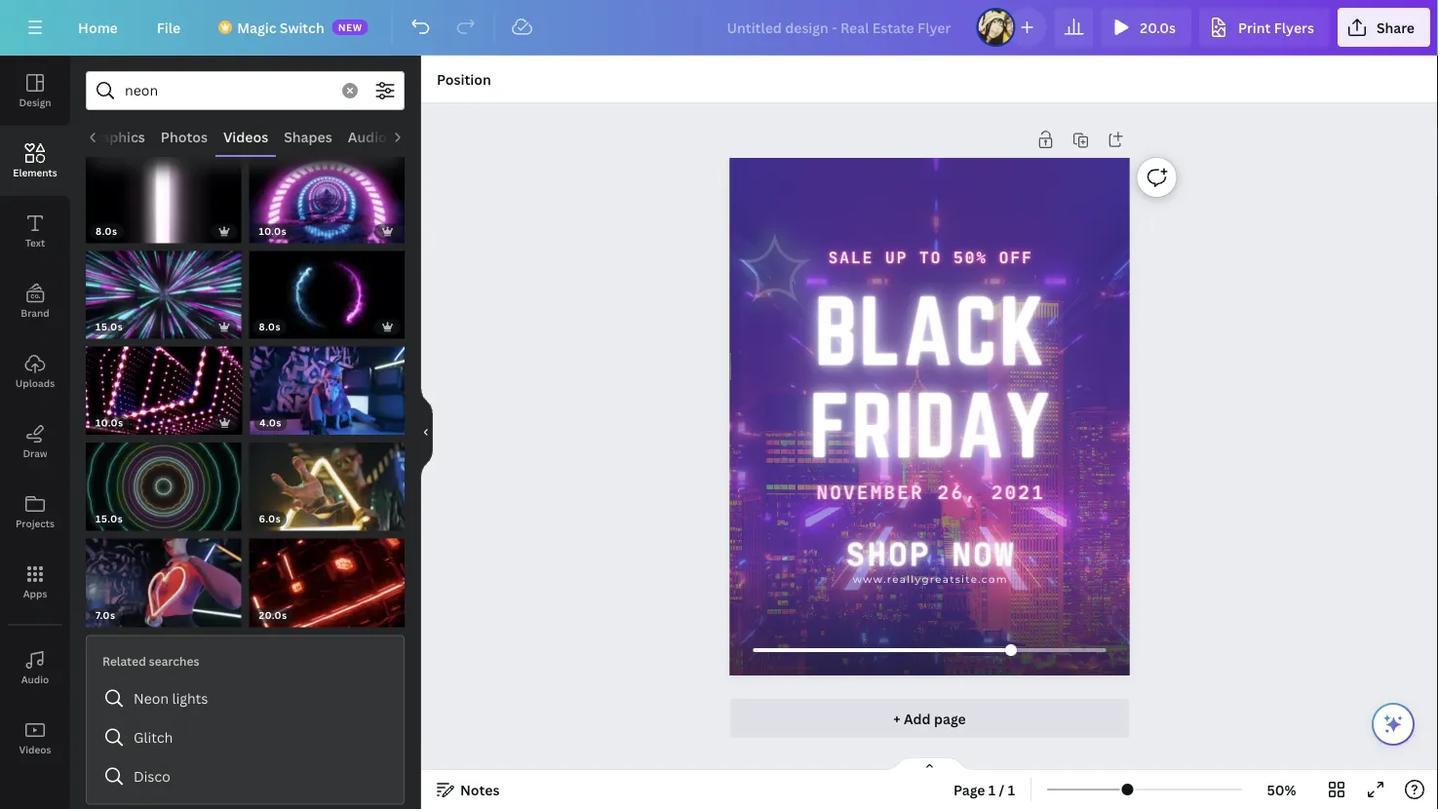 Task type: describe. For each thing, give the bounding box(es) containing it.
0 horizontal spatial 8.0s
[[96, 225, 118, 238]]

0 horizontal spatial 8.0s group
[[86, 144, 241, 243]]

shop now
[[846, 535, 1016, 573]]

0 horizontal spatial 10.0s
[[96, 416, 124, 429]]

magic switch
[[237, 18, 324, 37]]

text button
[[0, 196, 70, 266]]

november
[[817, 481, 924, 503]]

related searches
[[102, 653, 199, 669]]

1 15.0s from the top
[[96, 320, 123, 333]]

to
[[919, 248, 942, 268]]

searches
[[149, 653, 199, 669]]

4.0s group
[[250, 335, 405, 435]]

related searches list
[[95, 679, 396, 796]]

audio inside "side panel" tab list
[[21, 673, 49, 686]]

page
[[954, 781, 985, 799]]

1 vertical spatial audio button
[[0, 633, 70, 703]]

share
[[1377, 18, 1415, 37]]

hide image
[[420, 386, 433, 479]]

brand button
[[0, 266, 70, 336]]

1 1 from the left
[[989, 781, 996, 799]]

1 horizontal spatial 8.0s group
[[249, 239, 405, 339]]

projects
[[16, 517, 55, 530]]

2 15.0s from the top
[[96, 513, 123, 526]]

canva assistant image
[[1382, 713, 1405, 736]]

0 vertical spatial 10.0s group
[[249, 144, 405, 243]]

page 1 / 1
[[954, 781, 1015, 799]]

0 vertical spatial 50%
[[953, 248, 988, 268]]

1 15.0s group from the top
[[86, 239, 241, 339]]

frames
[[402, 127, 451, 146]]

frames button
[[394, 118, 458, 155]]

graphics button
[[78, 118, 152, 155]]

shop
[[846, 535, 931, 573]]

home
[[78, 18, 118, 37]]

off
[[999, 248, 1033, 268]]

lights
[[172, 689, 208, 708]]

file
[[157, 18, 181, 37]]

+ add page
[[893, 709, 966, 728]]

20.0s inside group
[[259, 609, 287, 622]]

design button
[[0, 56, 70, 126]]

shapes
[[283, 127, 332, 146]]

4.0s
[[260, 416, 282, 429]]

6.0s group
[[249, 431, 405, 531]]

apps
[[23, 587, 47, 600]]

shapes button
[[276, 118, 340, 155]]

switch
[[280, 18, 324, 37]]

2 15.0s group from the top
[[86, 431, 241, 531]]

sale
[[828, 248, 874, 268]]

sale up to 50% off
[[828, 248, 1033, 268]]

print
[[1238, 18, 1271, 37]]

/
[[999, 781, 1005, 799]]

+
[[893, 709, 901, 728]]

20.0s button
[[1101, 8, 1192, 47]]

videos inside "side panel" tab list
[[19, 743, 51, 756]]

uploads
[[15, 376, 55, 390]]

glitch button
[[95, 718, 396, 757]]



Task type: vqa. For each thing, say whether or not it's contained in the screenshot.
2nd 1 from the right
yes



Task type: locate. For each thing, give the bounding box(es) containing it.
1 horizontal spatial 20.0s
[[1140, 18, 1176, 37]]

print flyers
[[1238, 18, 1314, 37]]

draw
[[23, 447, 47, 460]]

neon lights button
[[95, 679, 396, 718]]

up
[[885, 248, 908, 268]]

elements button
[[0, 126, 70, 196]]

friday
[[810, 377, 1051, 474]]

1 horizontal spatial videos
[[223, 127, 268, 146]]

1 left /
[[989, 781, 996, 799]]

print flyers button
[[1199, 8, 1330, 47]]

related
[[102, 653, 146, 669]]

Seek bar range field
[[730, 625, 1130, 676]]

black
[[815, 279, 1047, 382]]

50% inside dropdown button
[[1267, 781, 1296, 799]]

1 vertical spatial videos button
[[0, 703, 70, 773]]

0 horizontal spatial videos
[[19, 743, 51, 756]]

design
[[19, 96, 51, 109]]

0 horizontal spatial 50%
[[953, 248, 988, 268]]

photos button
[[152, 118, 215, 155]]

audio right 'shapes' button
[[347, 127, 386, 146]]

0 vertical spatial videos
[[223, 127, 268, 146]]

15.0s right brand button
[[96, 320, 123, 333]]

graphics
[[85, 127, 145, 146]]

20.0s inside button
[[1140, 18, 1176, 37]]

home link
[[62, 8, 133, 47]]

8.0s group
[[86, 144, 241, 243], [249, 239, 405, 339]]

6.0s
[[259, 513, 281, 526]]

main menu bar
[[0, 0, 1438, 56]]

20.0s left print
[[1140, 18, 1176, 37]]

1 horizontal spatial videos button
[[215, 118, 276, 155]]

videos
[[223, 127, 268, 146], [19, 743, 51, 756]]

1 horizontal spatial 50%
[[1267, 781, 1296, 799]]

file button
[[141, 8, 196, 47]]

text
[[25, 236, 45, 249]]

50% button
[[1250, 774, 1313, 805]]

2 1 from the left
[[1008, 781, 1015, 799]]

now
[[952, 535, 1016, 573]]

Search elements search field
[[125, 72, 331, 109]]

15.0s group
[[86, 239, 241, 339], [86, 431, 241, 531]]

1 horizontal spatial 10.0s
[[259, 225, 287, 238]]

uploads button
[[0, 336, 70, 407]]

26,
[[938, 481, 978, 503]]

1 vertical spatial 8.0s
[[259, 320, 281, 333]]

audio button
[[340, 118, 394, 155], [0, 633, 70, 703]]

1 horizontal spatial 10.0s group
[[249, 144, 405, 243]]

0 horizontal spatial 10.0s group
[[86, 335, 242, 435]]

15.0s
[[96, 320, 123, 333], [96, 513, 123, 526]]

0 vertical spatial 20.0s
[[1140, 18, 1176, 37]]

disco button
[[95, 757, 396, 796]]

0 horizontal spatial 20.0s
[[259, 609, 287, 622]]

0 vertical spatial 10.0s
[[259, 225, 287, 238]]

1 horizontal spatial 8.0s
[[259, 320, 281, 333]]

Design title text field
[[711, 8, 969, 47]]

audio down apps
[[21, 673, 49, 686]]

15.0s right projects
[[96, 513, 123, 526]]

magic
[[237, 18, 276, 37]]

1
[[989, 781, 996, 799], [1008, 781, 1015, 799]]

1 vertical spatial videos
[[19, 743, 51, 756]]

www.reallygreatsite.com
[[853, 573, 1008, 585]]

side panel tab list
[[0, 56, 70, 773]]

0 horizontal spatial 1
[[989, 781, 996, 799]]

1 vertical spatial 15.0s
[[96, 513, 123, 526]]

flyers
[[1274, 18, 1314, 37]]

apps button
[[0, 547, 70, 617]]

1 vertical spatial 10.0s
[[96, 416, 124, 429]]

elements
[[13, 166, 57, 179]]

20.0s
[[1140, 18, 1176, 37], [259, 609, 287, 622]]

notes
[[460, 781, 500, 799]]

1 vertical spatial 15.0s group
[[86, 431, 241, 531]]

8.0s up 4.0s group at left
[[259, 320, 281, 333]]

20.0s group
[[249, 527, 405, 628]]

audio
[[347, 127, 386, 146], [21, 673, 49, 686]]

1 horizontal spatial audio button
[[340, 118, 394, 155]]

videos button
[[215, 118, 276, 155], [0, 703, 70, 773]]

draw button
[[0, 407, 70, 477]]

glitch
[[134, 728, 173, 747]]

0 horizontal spatial videos button
[[0, 703, 70, 773]]

7.0s group
[[86, 527, 241, 628]]

1 horizontal spatial 1
[[1008, 781, 1015, 799]]

0 vertical spatial 15.0s group
[[86, 239, 241, 339]]

brand
[[21, 306, 49, 319]]

10.0s
[[259, 225, 287, 238], [96, 416, 124, 429]]

+ add page button
[[730, 699, 1130, 738]]

1 vertical spatial 10.0s group
[[86, 335, 242, 435]]

8.0s
[[96, 225, 118, 238], [259, 320, 281, 333]]

photos
[[160, 127, 207, 146]]

0 horizontal spatial audio button
[[0, 633, 70, 703]]

neon lights
[[134, 689, 208, 708]]

1 vertical spatial 50%
[[1267, 781, 1296, 799]]

add
[[904, 709, 931, 728]]

1 vertical spatial audio
[[21, 673, 49, 686]]

share button
[[1338, 8, 1430, 47]]

0 vertical spatial 8.0s
[[96, 225, 118, 238]]

2021
[[991, 481, 1045, 503]]

0 vertical spatial audio
[[347, 127, 386, 146]]

position button
[[429, 63, 499, 95]]

0 horizontal spatial audio
[[21, 673, 49, 686]]

0 vertical spatial 15.0s
[[96, 320, 123, 333]]

50%
[[953, 248, 988, 268], [1267, 781, 1296, 799]]

1 vertical spatial 20.0s
[[259, 609, 287, 622]]

7.0s
[[96, 609, 116, 622]]

page
[[934, 709, 966, 728]]

0 vertical spatial videos button
[[215, 118, 276, 155]]

notes button
[[429, 774, 507, 805]]

audio button down apps
[[0, 633, 70, 703]]

new
[[338, 20, 363, 34]]

audio button right shapes
[[340, 118, 394, 155]]

show pages image
[[883, 757, 977, 772]]

0 vertical spatial audio button
[[340, 118, 394, 155]]

10.0s group
[[249, 144, 405, 243], [86, 335, 242, 435]]

position
[[437, 70, 491, 88]]

20.0s up neon lights button
[[259, 609, 287, 622]]

1 horizontal spatial audio
[[347, 127, 386, 146]]

8.0s right "text" button
[[96, 225, 118, 238]]

neon
[[134, 689, 169, 708]]

projects button
[[0, 477, 70, 547]]

1 right /
[[1008, 781, 1015, 799]]

disco
[[134, 767, 170, 786]]

november 26, 2021
[[817, 481, 1045, 503]]



